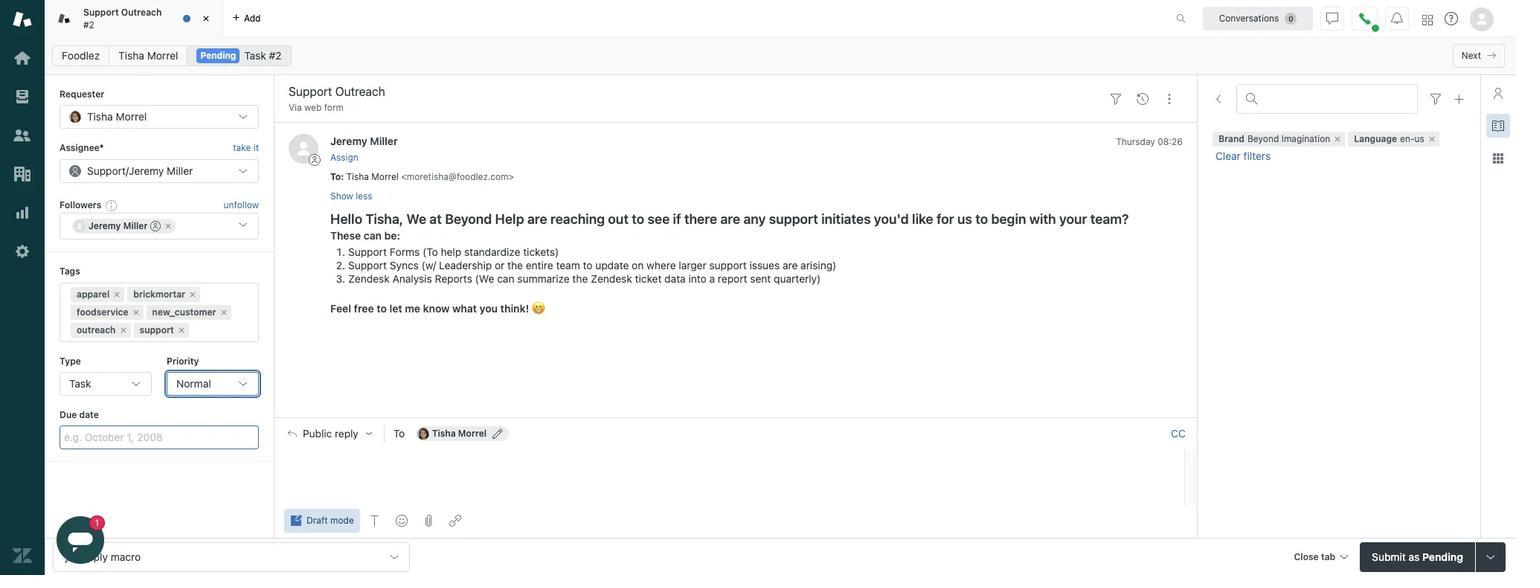 Task type: locate. For each thing, give the bounding box(es) containing it.
Subject field
[[286, 83, 1099, 100]]

can
[[364, 229, 382, 242], [497, 272, 514, 285]]

jeremy down info on adding followers image
[[89, 220, 121, 231]]

1 vertical spatial jeremy
[[129, 164, 164, 177]]

tisha morrel down requester
[[87, 110, 147, 123]]

jeremy miller link
[[330, 135, 398, 148]]

1 vertical spatial #2
[[269, 49, 282, 62]]

zendesk image
[[13, 546, 32, 565]]

feel free to let me know what you think! 😁️
[[330, 302, 545, 315]]

08:26
[[1158, 136, 1183, 148]]

1 vertical spatial tisha morrel
[[87, 110, 147, 123]]

0 vertical spatial #2
[[83, 19, 94, 30]]

1 horizontal spatial zendesk
[[591, 272, 632, 285]]

beyond right at
[[445, 211, 492, 227]]

remove image up "new_customer"
[[188, 290, 197, 299]]

tisha down requester
[[87, 110, 113, 123]]

hello tisha, we at beyond help are reaching out to see if there are any support initiates you'd like for us to begin with your team? these can be: support forms (to help standardize tickets) support syncs (w/ leadership or the entire team to update on where larger support issues are arising) zendesk analysis reports (we can summarize the zendesk ticket data into a report sent quarterly)
[[330, 211, 1129, 285]]

be:
[[384, 229, 400, 242]]

support inside support outreach #2
[[83, 7, 119, 18]]

brand
[[1218, 133, 1244, 145]]

to
[[632, 211, 644, 227], [975, 211, 988, 227], [583, 259, 592, 272], [377, 302, 387, 315]]

jeremy down requester element
[[129, 164, 164, 177]]

remove image
[[188, 290, 197, 299], [131, 308, 140, 317], [119, 325, 128, 334], [177, 325, 186, 334]]

language
[[1354, 133, 1397, 145]]

get started image
[[13, 48, 32, 68]]

foodlez
[[62, 49, 100, 62]]

edit user image
[[493, 428, 503, 439]]

me
[[405, 302, 420, 315]]

remove image right imagination
[[1333, 135, 1342, 144]]

task down type
[[69, 377, 91, 390]]

remove image
[[1333, 135, 1342, 144], [1427, 135, 1436, 144], [164, 222, 173, 231], [113, 290, 121, 299], [219, 308, 228, 317]]

support right any at the top of the page
[[769, 211, 818, 227]]

support down "new_customer"
[[139, 324, 174, 335]]

Thursday 08:26 text field
[[1116, 136, 1183, 148]]

tisha morrel inside requester element
[[87, 110, 147, 123]]

0 horizontal spatial task
[[69, 377, 91, 390]]

jeremy miller option
[[72, 219, 176, 234]]

tisha morrel right moretisha@foodlez.com icon
[[432, 428, 487, 439]]

arising)
[[801, 259, 836, 272]]

less
[[356, 190, 372, 202]]

quarterly)
[[774, 272, 821, 285]]

add link (cmd k) image
[[449, 515, 461, 527]]

moretisha@foodlez.com image
[[417, 428, 429, 440]]

clear
[[1215, 150, 1241, 162]]

1 vertical spatial us
[[957, 211, 972, 227]]

miller inside assignee* element
[[167, 164, 193, 177]]

take
[[233, 142, 251, 154]]

show
[[330, 190, 353, 202]]

1 horizontal spatial #2
[[269, 49, 282, 62]]

2 vertical spatial jeremy
[[89, 220, 121, 231]]

tickets)
[[523, 246, 559, 258]]

apps image
[[1492, 152, 1504, 164]]

1 horizontal spatial beyond
[[1247, 133, 1279, 145]]

miller left user is an agent image at left
[[123, 220, 148, 231]]

0 horizontal spatial miller
[[123, 220, 148, 231]]

let
[[389, 302, 402, 315]]

#2 up the foodlez
[[83, 19, 94, 30]]

1 zendesk from the left
[[348, 272, 390, 285]]

0 vertical spatial the
[[507, 259, 523, 272]]

morrel inside requester element
[[116, 110, 147, 123]]

remove image for foodservice
[[131, 308, 140, 317]]

tab
[[45, 0, 223, 37]]

cc button
[[1171, 427, 1186, 440]]

ticket
[[635, 272, 662, 285]]

normal button
[[167, 372, 259, 396]]

support down assignee*
[[87, 164, 126, 177]]

support inside assignee* element
[[87, 164, 126, 177]]

report
[[718, 272, 747, 285]]

outreach
[[121, 7, 162, 18]]

2 vertical spatial support
[[139, 324, 174, 335]]

can left be:
[[364, 229, 382, 242]]

0 vertical spatial pending
[[200, 50, 236, 61]]

jeremy inside option
[[89, 220, 121, 231]]

tisha inside requester element
[[87, 110, 113, 123]]

views image
[[13, 87, 32, 106]]

we
[[406, 211, 426, 227]]

what
[[452, 302, 477, 315]]

pending
[[200, 50, 236, 61], [1422, 550, 1463, 563]]

1 vertical spatial task
[[69, 377, 91, 390]]

morrel down outreach
[[147, 49, 178, 62]]

1 horizontal spatial pending
[[1422, 550, 1463, 563]]

1 horizontal spatial miller
[[167, 164, 193, 177]]

remove image right outreach on the left of page
[[119, 325, 128, 334]]

2 horizontal spatial support
[[769, 211, 818, 227]]

normal
[[176, 377, 211, 390]]

show less
[[330, 190, 372, 202]]

#2
[[83, 19, 94, 30], [269, 49, 282, 62]]

1 vertical spatial the
[[572, 272, 588, 285]]

date
[[79, 409, 99, 420]]

are
[[527, 211, 547, 227], [720, 211, 740, 227], [783, 259, 798, 272]]

tisha morrel link
[[109, 45, 188, 66]]

task inside popup button
[[69, 377, 91, 390]]

0 vertical spatial tisha morrel
[[118, 49, 178, 62]]

(w/
[[421, 259, 436, 272]]

zendesk up the free
[[348, 272, 390, 285]]

(to
[[423, 246, 438, 258]]

2 horizontal spatial miller
[[370, 135, 398, 148]]

cc
[[1171, 427, 1186, 440]]

tisha morrel down outreach
[[118, 49, 178, 62]]

jeremy inside the jeremy miller assign
[[330, 135, 367, 148]]

pending down close icon
[[200, 50, 236, 61]]

0 vertical spatial miller
[[370, 135, 398, 148]]

web
[[304, 102, 322, 113]]

0 horizontal spatial us
[[957, 211, 972, 227]]

jeremy up assign
[[330, 135, 367, 148]]

morrel left edit user icon
[[458, 428, 487, 439]]

miller inside the jeremy miller assign
[[370, 135, 398, 148]]

1 vertical spatial miller
[[167, 164, 193, 177]]

support / jeremy miller
[[87, 164, 193, 177]]

zendesk down update
[[591, 272, 632, 285]]

at
[[429, 211, 442, 227]]

task down the add on the top left
[[244, 49, 266, 62]]

0 horizontal spatial pending
[[200, 50, 236, 61]]

0 vertical spatial support
[[769, 211, 818, 227]]

1 vertical spatial beyond
[[445, 211, 492, 227]]

1 horizontal spatial task
[[244, 49, 266, 62]]

are right help on the top left of the page
[[527, 211, 547, 227]]

assign
[[330, 152, 358, 163]]

it
[[253, 142, 259, 154]]

a
[[709, 272, 715, 285]]

beyond up filters
[[1247, 133, 1279, 145]]

tisha down support outreach #2
[[118, 49, 144, 62]]

conversations button
[[1203, 6, 1313, 30]]

issues
[[750, 259, 780, 272]]

support left outreach
[[83, 7, 119, 18]]

jeremy
[[330, 135, 367, 148], [129, 164, 164, 177], [89, 220, 121, 231]]

remove image down "new_customer"
[[177, 325, 186, 334]]

miller right /
[[167, 164, 193, 177]]

hide composer image
[[730, 411, 742, 423]]

0 vertical spatial us
[[1415, 133, 1424, 145]]

to left moretisha@foodlez.com icon
[[393, 427, 405, 440]]

#2 down add popup button
[[269, 49, 282, 62]]

beyond
[[1247, 133, 1279, 145], [445, 211, 492, 227]]

0 vertical spatial jeremy
[[330, 135, 367, 148]]

support down these
[[348, 246, 387, 258]]

data
[[664, 272, 686, 285]]

morrel up less
[[371, 171, 399, 182]]

reaching
[[550, 211, 605, 227]]

task for task #2
[[244, 49, 266, 62]]

1 vertical spatial pending
[[1422, 550, 1463, 563]]

tisha inside secondary element
[[118, 49, 144, 62]]

1 vertical spatial to
[[393, 427, 405, 440]]

user is an agent image
[[151, 221, 161, 231]]

support up 'report'
[[709, 259, 747, 272]]

team
[[556, 259, 580, 272]]

:
[[341, 171, 344, 182]]

are left any at the top of the page
[[720, 211, 740, 227]]

the
[[507, 259, 523, 272], [572, 272, 588, 285]]

info on adding followers image
[[106, 199, 118, 211]]

1 horizontal spatial support
[[709, 259, 747, 272]]

millerjeremy500@gmail.com image
[[74, 220, 86, 232]]

0 vertical spatial beyond
[[1247, 133, 1279, 145]]

draft mode button
[[284, 509, 360, 533]]

0 horizontal spatial support
[[139, 324, 174, 335]]

0 horizontal spatial the
[[507, 259, 523, 272]]

1 vertical spatial support
[[709, 259, 747, 272]]

show less button
[[330, 190, 372, 203]]

0 horizontal spatial jeremy
[[89, 220, 121, 231]]

1 horizontal spatial jeremy
[[129, 164, 164, 177]]

remove image right user is an agent image at left
[[164, 222, 173, 231]]

followers element
[[60, 213, 259, 240]]

your
[[1059, 211, 1087, 227]]

submit as pending
[[1372, 550, 1463, 563]]

tisha morrel for to
[[432, 428, 487, 439]]

support left the syncs
[[348, 259, 387, 272]]

morrel up /
[[116, 110, 147, 123]]

jeremy inside assignee* element
[[129, 164, 164, 177]]

us right language
[[1415, 133, 1424, 145]]

remove image up "foodservice" at the bottom left of the page
[[113, 290, 121, 299]]

assignee* element
[[60, 159, 259, 183]]

1 horizontal spatial can
[[497, 272, 514, 285]]

1 vertical spatial can
[[497, 272, 514, 285]]

standardize
[[464, 246, 520, 258]]

the down team
[[572, 272, 588, 285]]

0 vertical spatial task
[[244, 49, 266, 62]]

0 horizontal spatial #2
[[83, 19, 94, 30]]

are up quarterly)
[[783, 259, 798, 272]]

displays possible ticket submission types image
[[1485, 551, 1497, 563]]

0 horizontal spatial beyond
[[445, 211, 492, 227]]

feel
[[330, 302, 351, 315]]

task inside secondary element
[[244, 49, 266, 62]]

analysis
[[392, 272, 432, 285]]

miller inside option
[[123, 220, 148, 231]]

2 vertical spatial miller
[[123, 220, 148, 231]]

0 vertical spatial to
[[330, 171, 341, 182]]

filter image
[[1110, 93, 1122, 105]]

brickmortar
[[133, 288, 185, 299]]

draft mode
[[306, 515, 354, 526]]

can down or on the left top of the page
[[497, 272, 514, 285]]

0 horizontal spatial can
[[364, 229, 382, 242]]

0 horizontal spatial zendesk
[[348, 272, 390, 285]]

us right for
[[957, 211, 972, 227]]

2 vertical spatial tisha morrel
[[432, 428, 487, 439]]

pending inside secondary element
[[200, 50, 236, 61]]

1 horizontal spatial to
[[393, 427, 405, 440]]

jeremy miller
[[89, 220, 148, 231]]

support
[[83, 7, 119, 18], [87, 164, 126, 177], [348, 246, 387, 258], [348, 259, 387, 272]]

imagination
[[1281, 133, 1330, 145]]

free
[[354, 302, 374, 315]]

pending right as
[[1422, 550, 1463, 563]]

think!
[[500, 302, 529, 315]]

0 horizontal spatial to
[[330, 171, 341, 182]]

main element
[[0, 0, 45, 575]]

2 horizontal spatial jeremy
[[330, 135, 367, 148]]

tisha
[[118, 49, 144, 62], [87, 110, 113, 123], [346, 171, 369, 182], [432, 428, 456, 439]]

the right or on the left top of the page
[[507, 259, 523, 272]]

know
[[423, 302, 450, 315]]

remove image down brickmortar
[[131, 308, 140, 317]]

miller up to : tisha morrel <moretisha@foodlez.com>
[[370, 135, 398, 148]]

miller
[[370, 135, 398, 148], [167, 164, 193, 177], [123, 220, 148, 231]]

tags
[[60, 266, 80, 277]]

morrel
[[147, 49, 178, 62], [116, 110, 147, 123], [371, 171, 399, 182], [458, 428, 487, 439]]

to up show
[[330, 171, 341, 182]]

reply
[[335, 428, 358, 440]]

unfollow button
[[224, 199, 259, 212]]

unfollow
[[224, 199, 259, 210]]

foodlez link
[[52, 45, 109, 66]]



Task type: vqa. For each thing, say whether or not it's contained in the screenshot.
"You're"
no



Task type: describe. For each thing, give the bounding box(es) containing it.
help
[[441, 246, 461, 258]]

help
[[495, 211, 524, 227]]

entire
[[526, 259, 553, 272]]

apply macro
[[80, 550, 141, 563]]

back image
[[1212, 93, 1224, 105]]

<moretisha@foodlez.com>
[[401, 171, 514, 182]]

button displays agent's chat status as invisible. image
[[1326, 12, 1338, 24]]

0 vertical spatial can
[[364, 229, 382, 242]]

task for task
[[69, 377, 91, 390]]

get help image
[[1445, 12, 1458, 25]]

tisha morrel for requester
[[87, 110, 147, 123]]

remove image for support
[[177, 325, 186, 334]]

events image
[[1137, 93, 1149, 105]]

😁️
[[532, 302, 545, 315]]

ticket actions image
[[1163, 93, 1175, 105]]

form
[[324, 102, 344, 113]]

out
[[608, 211, 629, 227]]

support outreach #2
[[83, 7, 162, 30]]

2 zendesk from the left
[[591, 272, 632, 285]]

close tab button
[[1287, 542, 1354, 574]]

draft
[[306, 515, 328, 526]]

task #2
[[244, 49, 282, 62]]

notifications image
[[1391, 12, 1403, 24]]

conversations
[[1219, 12, 1279, 23]]

to left begin
[[975, 211, 988, 227]]

insert emojis image
[[396, 515, 407, 527]]

public reply
[[303, 428, 358, 440]]

to : tisha morrel <moretisha@foodlez.com>
[[330, 171, 514, 182]]

miller for jeremy miller
[[123, 220, 148, 231]]

outreach
[[77, 324, 116, 335]]

for
[[936, 211, 954, 227]]

filter image
[[1430, 93, 1442, 105]]

summarize
[[517, 272, 570, 285]]

1 horizontal spatial us
[[1415, 133, 1424, 145]]

into
[[688, 272, 707, 285]]

due
[[60, 409, 77, 420]]

us inside 'hello tisha, we at beyond help are reaching out to see if there are any support initiates you'd like for us to begin with your team? these can be: support forms (to help standardize tickets) support syncs (w/ leadership or the entire team to update on where larger support issues are arising) zendesk analysis reports (we can summarize the zendesk ticket data into a report sent quarterly)'
[[957, 211, 972, 227]]

brand beyond imagination
[[1218, 133, 1330, 145]]

1 horizontal spatial are
[[720, 211, 740, 227]]

format text image
[[369, 515, 381, 527]]

initiates
[[821, 211, 871, 227]]

public reply button
[[274, 418, 384, 449]]

take it button
[[233, 141, 259, 156]]

0 horizontal spatial are
[[527, 211, 547, 227]]

jeremy miller assign
[[330, 135, 398, 163]]

public
[[303, 428, 332, 440]]

larger
[[679, 259, 706, 272]]

requester
[[60, 89, 104, 100]]

like
[[912, 211, 933, 227]]

#2 inside support outreach #2
[[83, 19, 94, 30]]

close image
[[199, 11, 213, 26]]

update
[[595, 259, 629, 272]]

close
[[1294, 551, 1319, 562]]

customer context image
[[1492, 87, 1504, 99]]

jeremy for jeremy miller assign
[[330, 135, 367, 148]]

requester element
[[60, 105, 259, 129]]

on
[[632, 259, 644, 272]]

2 horizontal spatial are
[[783, 259, 798, 272]]

foodservice
[[77, 306, 128, 317]]

via
[[289, 102, 302, 113]]

miller for jeremy miller assign
[[370, 135, 398, 148]]

due date
[[60, 409, 99, 420]]

reporting image
[[13, 203, 32, 222]]

tab
[[1321, 551, 1335, 562]]

tab containing support outreach
[[45, 0, 223, 37]]

or
[[495, 259, 505, 272]]

tabs tab list
[[45, 0, 1160, 37]]

syncs
[[390, 259, 419, 272]]

#2 inside secondary element
[[269, 49, 282, 62]]

remove image for brickmortar
[[188, 290, 197, 299]]

Due date field
[[60, 426, 259, 450]]

secondary element
[[45, 41, 1516, 71]]

zendesk products image
[[1422, 15, 1433, 25]]

if
[[673, 211, 681, 227]]

any
[[743, 211, 766, 227]]

to right out
[[632, 211, 644, 227]]

leadership
[[439, 259, 492, 272]]

knowledge image
[[1492, 120, 1504, 132]]

hello
[[330, 211, 362, 227]]

you
[[480, 302, 498, 315]]

you'd
[[874, 211, 909, 227]]

remove image right en-
[[1427, 135, 1436, 144]]

admin image
[[13, 242, 32, 261]]

next button
[[1453, 44, 1505, 68]]

add attachment image
[[422, 515, 434, 527]]

take it
[[233, 142, 259, 154]]

tisha right :
[[346, 171, 369, 182]]

create or request article image
[[1454, 93, 1465, 105]]

via web form
[[289, 102, 344, 113]]

next
[[1462, 50, 1481, 61]]

begin
[[991, 211, 1026, 227]]

to left let at the left of page
[[377, 302, 387, 315]]

with
[[1029, 211, 1056, 227]]

mode
[[330, 515, 354, 526]]

remove image for outreach
[[119, 325, 128, 334]]

add
[[244, 12, 261, 23]]

zendesk support image
[[13, 10, 32, 29]]

reports
[[435, 272, 472, 285]]

where
[[646, 259, 676, 272]]

close tab
[[1294, 551, 1335, 562]]

1 horizontal spatial the
[[572, 272, 588, 285]]

organizations image
[[13, 164, 32, 184]]

followers
[[60, 199, 101, 210]]

tisha,
[[366, 211, 403, 227]]

jeremy for jeremy miller
[[89, 220, 121, 231]]

morrel inside tisha morrel link
[[147, 49, 178, 62]]

beyond inside 'hello tisha, we at beyond help are reaching out to see if there are any support initiates you'd like for us to begin with your team? these can be: support forms (to help standardize tickets) support syncs (w/ leadership or the entire team to update on where larger support issues are arising) zendesk analysis reports (we can summarize the zendesk ticket data into a report sent quarterly)'
[[445, 211, 492, 227]]

assign button
[[330, 151, 358, 164]]

tisha right moretisha@foodlez.com icon
[[432, 428, 456, 439]]

team?
[[1090, 211, 1129, 227]]

to for to
[[393, 427, 405, 440]]

as
[[1409, 550, 1419, 563]]

tisha morrel inside tisha morrel link
[[118, 49, 178, 62]]

to right team
[[583, 259, 592, 272]]

thursday
[[1116, 136, 1155, 148]]

avatar image
[[289, 134, 318, 164]]

remove image right "new_customer"
[[219, 308, 228, 317]]

type
[[60, 355, 81, 366]]

language en-us
[[1354, 133, 1424, 145]]

add button
[[223, 0, 270, 36]]

submit
[[1372, 550, 1406, 563]]

to for to : tisha morrel <moretisha@foodlez.com>
[[330, 171, 341, 182]]

en-
[[1400, 133, 1415, 145]]

(we
[[475, 272, 494, 285]]

customers image
[[13, 126, 32, 145]]

new_customer
[[152, 306, 216, 317]]



